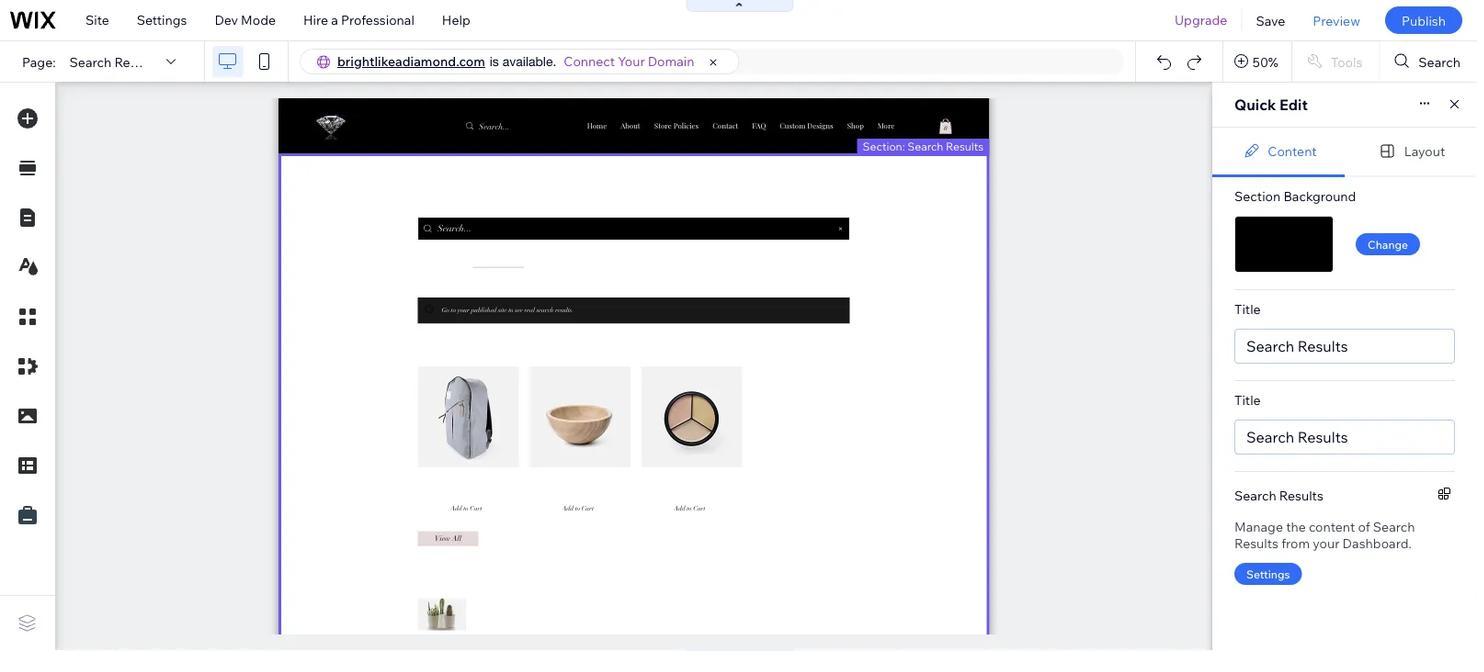 Task type: locate. For each thing, give the bounding box(es) containing it.
is available. connect your domain
[[490, 53, 695, 69]]

upgrade
[[1175, 12, 1228, 28]]

your
[[1313, 536, 1340, 552]]

help
[[442, 12, 470, 28]]

settings inside button
[[1247, 568, 1290, 582]]

the
[[1286, 519, 1306, 536]]

change
[[1368, 238, 1409, 251]]

is
[[490, 54, 499, 69]]

section background
[[1235, 188, 1356, 205]]

0 horizontal spatial settings
[[137, 12, 187, 28]]

section:
[[863, 139, 905, 153]]

results
[[114, 54, 158, 70], [946, 139, 984, 153], [1298, 337, 1348, 356], [1298, 428, 1348, 447], [1280, 488, 1324, 504], [1235, 536, 1279, 552]]

save button
[[1242, 0, 1299, 40]]

site
[[86, 12, 109, 28]]

1 vertical spatial title
[[1235, 393, 1261, 409]]

manage the content of search results from your dashboard.
[[1235, 519, 1415, 552]]

settings button
[[1235, 564, 1302, 586]]

background
[[1284, 188, 1356, 205]]

title
[[1235, 302, 1261, 318], [1235, 393, 1261, 409]]

search inside button
[[1419, 54, 1461, 70]]

0 vertical spatial title
[[1235, 302, 1261, 318]]

dev mode
[[215, 12, 276, 28]]

results inside manage the content of search results from your dashboard.
[[1235, 536, 1279, 552]]

settings left dev
[[137, 12, 187, 28]]

connect
[[564, 53, 615, 69]]

layout
[[1405, 143, 1446, 159]]

mode
[[241, 12, 276, 28]]

2 title from the top
[[1235, 393, 1261, 409]]

1 horizontal spatial settings
[[1247, 568, 1290, 582]]

search results
[[69, 54, 158, 70], [1247, 337, 1348, 356], [1247, 428, 1348, 447], [1235, 488, 1324, 504]]

content
[[1268, 143, 1317, 159]]

publish button
[[1385, 6, 1463, 34]]

tools button
[[1293, 41, 1379, 82]]

1 vertical spatial settings
[[1247, 568, 1290, 582]]

settings
[[137, 12, 187, 28], [1247, 568, 1290, 582]]

settings down from
[[1247, 568, 1290, 582]]

of
[[1358, 519, 1370, 536]]

hire
[[303, 12, 328, 28]]

available.
[[503, 54, 557, 69]]

50% button
[[1224, 41, 1292, 82]]

search button
[[1380, 41, 1477, 82]]

save
[[1256, 12, 1286, 28]]

preview
[[1313, 12, 1361, 28]]

dev
[[215, 12, 238, 28]]

search
[[69, 54, 111, 70], [1419, 54, 1461, 70], [908, 139, 944, 153], [1247, 337, 1295, 356], [1247, 428, 1295, 447], [1235, 488, 1277, 504], [1373, 519, 1415, 536]]



Task type: vqa. For each thing, say whether or not it's contained in the screenshot.
topmost the Settings
yes



Task type: describe. For each thing, give the bounding box(es) containing it.
1 title from the top
[[1235, 302, 1261, 318]]

dashboard.
[[1343, 536, 1412, 552]]

quick
[[1235, 96, 1276, 114]]

professional
[[341, 12, 415, 28]]

domain
[[648, 53, 695, 69]]

tools
[[1331, 54, 1363, 70]]

your
[[618, 53, 645, 69]]

brightlikeadiamond.com
[[337, 53, 485, 69]]

a
[[331, 12, 338, 28]]

from
[[1282, 536, 1310, 552]]

section: search results
[[863, 139, 984, 153]]

content
[[1309, 519, 1356, 536]]

publish
[[1402, 12, 1446, 28]]

hire a professional
[[303, 12, 415, 28]]

section
[[1235, 188, 1281, 205]]

0 vertical spatial settings
[[137, 12, 187, 28]]

change button
[[1356, 234, 1420, 256]]

edit
[[1280, 96, 1308, 114]]

search inside manage the content of search results from your dashboard.
[[1373, 519, 1415, 536]]

manage
[[1235, 519, 1283, 536]]

quick edit
[[1235, 96, 1308, 114]]

50%
[[1253, 54, 1279, 70]]

preview button
[[1299, 0, 1374, 40]]



